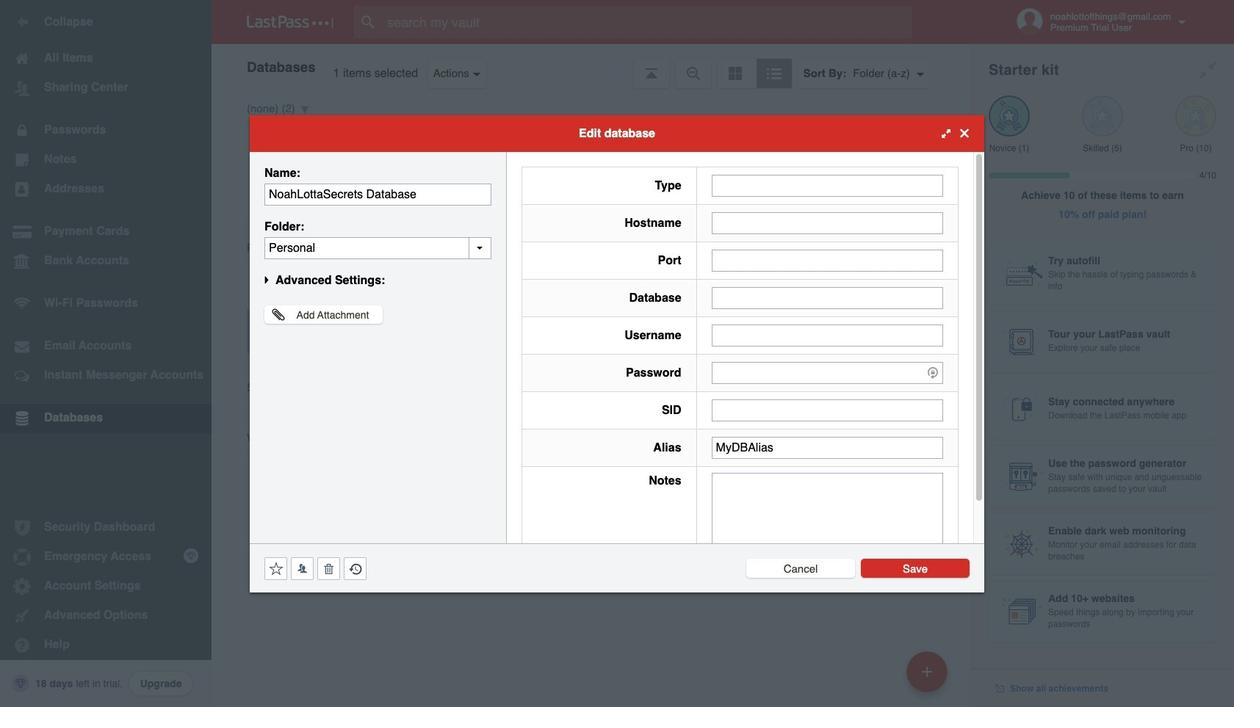 Task type: locate. For each thing, give the bounding box(es) containing it.
new item navigation
[[902, 647, 957, 708]]

None text field
[[265, 183, 492, 205], [712, 287, 944, 309], [712, 437, 944, 459], [265, 183, 492, 205], [712, 287, 944, 309], [712, 437, 944, 459]]

None text field
[[712, 175, 944, 197], [712, 212, 944, 234], [265, 237, 492, 259], [712, 250, 944, 272], [712, 324, 944, 347], [712, 399, 944, 421], [712, 473, 944, 564], [712, 175, 944, 197], [712, 212, 944, 234], [265, 237, 492, 259], [712, 250, 944, 272], [712, 324, 944, 347], [712, 399, 944, 421], [712, 473, 944, 564]]

dialog
[[250, 115, 985, 593]]

search my vault text field
[[354, 6, 941, 38]]

Search search field
[[354, 6, 941, 38]]

lastpass image
[[247, 15, 334, 29]]

None password field
[[712, 362, 944, 384]]



Task type: describe. For each thing, give the bounding box(es) containing it.
main navigation navigation
[[0, 0, 212, 708]]

new item image
[[922, 667, 933, 677]]

vault options navigation
[[212, 44, 972, 88]]



